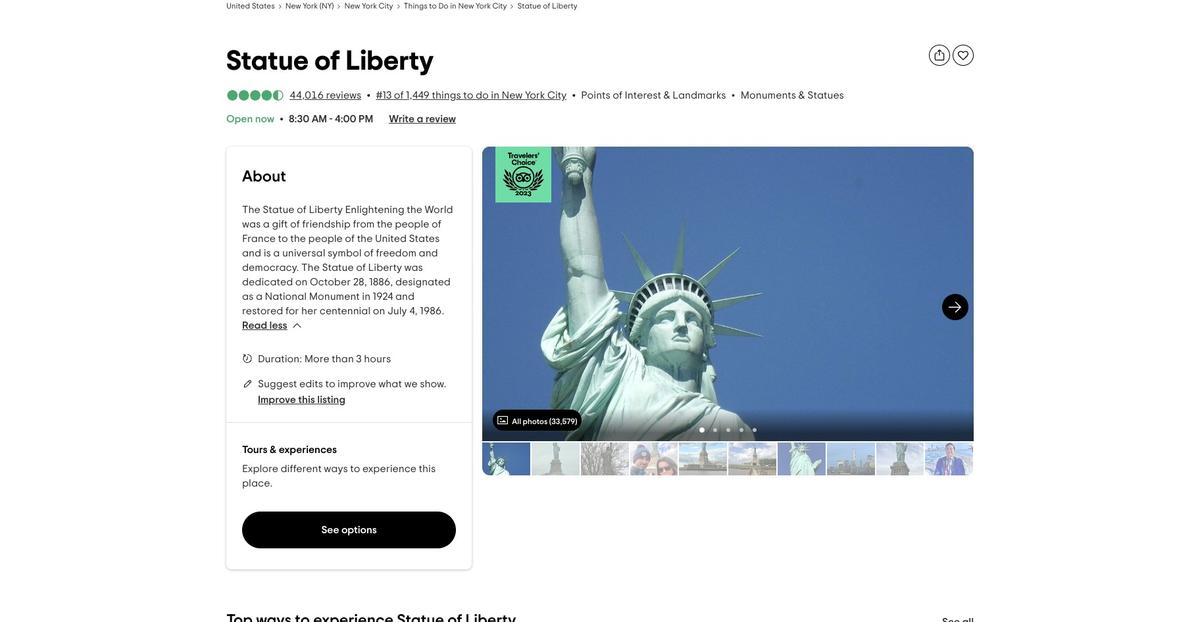 Task type: describe. For each thing, give the bounding box(es) containing it.
world
[[425, 205, 453, 215]]

am
[[312, 114, 327, 124]]

44,016 reviews button
[[290, 88, 361, 103]]

tours & experiences
[[242, 445, 337, 455]]

do
[[476, 90, 489, 101]]

improve this listing link
[[258, 394, 345, 407]]

gift
[[272, 219, 288, 230]]

things to do in new york city
[[404, 2, 507, 10]]

universal
[[282, 248, 325, 259]]

28,
[[353, 277, 367, 288]]

-
[[329, 114, 332, 124]]

new york (ny) link
[[285, 0, 334, 11]]

monuments & statues
[[741, 90, 844, 101]]

pm
[[359, 114, 373, 124]]

2 horizontal spatial and
[[419, 248, 438, 259]]

read
[[242, 320, 267, 331]]

july
[[388, 306, 407, 317]]

points
[[581, 90, 611, 101]]

her
[[301, 306, 317, 317]]

44,016 reviews link
[[226, 88, 361, 103]]

duration: more than 3 hours
[[258, 354, 391, 365]]

about
[[242, 169, 286, 185]]

listing
[[317, 395, 345, 405]]

0 horizontal spatial united
[[226, 2, 250, 10]]

united states
[[226, 2, 275, 10]]

see options button
[[242, 512, 456, 549]]

all photos ( 33,579 )
[[512, 418, 577, 425]]

full
[[713, 288, 733, 301]]

york left (ny)
[[303, 2, 318, 10]]

for
[[286, 306, 299, 317]]

interest
[[625, 90, 661, 101]]

write a review link
[[389, 113, 456, 126]]

the down enlightening
[[377, 219, 393, 230]]

open now button
[[226, 113, 274, 126]]

next photo image
[[948, 299, 963, 315]]

1 horizontal spatial city
[[493, 2, 507, 10]]

dedicated
[[242, 277, 293, 288]]

a left gift
[[263, 219, 270, 230]]

is
[[264, 248, 271, 259]]

1 horizontal spatial and
[[395, 292, 415, 302]]

see
[[321, 525, 339, 536]]

(ny)
[[320, 2, 334, 10]]

new york city link
[[344, 0, 393, 11]]

hours
[[364, 354, 391, 365]]

to inside suggest edits to improve what we show. improve this listing
[[325, 379, 335, 390]]

explore
[[242, 464, 278, 474]]

place.
[[242, 478, 273, 489]]

options
[[341, 525, 377, 536]]

save to a trip image
[[957, 49, 970, 62]]

to inside the statue of liberty enlightening the world was a gift of friendship from the people of france to the people of the united states and is a universal symbol of freedom and democracy. the statue of liberty was dedicated on october 28, 1886, designated as a national monument in 1924 and restored for her centennial on july 4, 1986.
[[278, 234, 288, 244]]

(
[[549, 418, 552, 425]]

what
[[378, 379, 402, 390]]

statues
[[808, 90, 844, 101]]

open
[[226, 114, 253, 124]]

to left do
[[429, 2, 437, 10]]

to inside explore different ways to experience this place.
[[350, 464, 360, 474]]

1986.
[[420, 306, 444, 317]]

york right do
[[476, 2, 491, 10]]

1886,
[[369, 277, 393, 288]]

now
[[255, 114, 274, 124]]

the left world
[[407, 205, 423, 215]]

than
[[332, 354, 354, 365]]

0 vertical spatial the
[[242, 205, 260, 215]]

& for monuments & statues
[[799, 90, 805, 101]]

improve
[[258, 395, 296, 405]]

full view
[[713, 288, 762, 301]]

2 horizontal spatial city
[[548, 90, 567, 101]]

view
[[736, 288, 762, 301]]

new york city
[[344, 2, 393, 10]]

0 vertical spatial was
[[242, 219, 261, 230]]

less
[[270, 320, 287, 331]]

national
[[265, 292, 307, 302]]

33,579
[[552, 418, 575, 425]]

new left (ny)
[[285, 2, 301, 10]]

1,449
[[406, 90, 430, 101]]

as
[[242, 292, 254, 302]]

read less
[[242, 320, 287, 331]]

york right (ny)
[[362, 2, 377, 10]]

write a review
[[389, 114, 456, 124]]

8:30 am - 4:00 pm
[[289, 114, 373, 124]]

a right write on the left of page
[[417, 114, 423, 124]]

4.5 of 5 bubbles. 44,016 reviews element
[[226, 88, 361, 103]]

france
[[242, 234, 276, 244]]

things
[[404, 2, 428, 10]]

to left "do"
[[463, 90, 473, 101]]

restored
[[242, 306, 283, 317]]

more
[[304, 354, 329, 365]]

read less button
[[242, 319, 303, 332]]

#13 of 1,449 things to do in new york city link
[[376, 88, 567, 103]]

1 horizontal spatial people
[[395, 219, 429, 230]]

points of interest & landmarks
[[581, 90, 726, 101]]

designated
[[395, 277, 451, 288]]

review
[[426, 114, 456, 124]]

a right as
[[256, 292, 263, 302]]

different
[[281, 464, 322, 474]]

freedom
[[376, 248, 417, 259]]

#13
[[376, 90, 392, 101]]



Task type: locate. For each thing, give the bounding box(es) containing it.
show.
[[420, 379, 446, 390]]

the statue of liberty enlightening the world was a gift of friendship from the people of france to the people of the united states and is a universal symbol of freedom and democracy. the statue of liberty was dedicated on october 28, 1886, designated as a national monument in 1924 and restored for her centennial on july 4, 1986.
[[242, 205, 456, 317]]

1 vertical spatial states
[[409, 234, 440, 244]]

things to do in new york city link
[[404, 0, 507, 11]]

0 vertical spatial united
[[226, 2, 250, 10]]

experience
[[363, 464, 417, 474]]

states
[[252, 2, 275, 10], [409, 234, 440, 244]]

& right interest
[[664, 90, 670, 101]]

city left things
[[379, 2, 393, 10]]

share image
[[933, 49, 946, 62]]

states inside the statue of liberty enlightening the world was a gift of friendship from the people of france to the people of the united states and is a universal symbol of freedom and democracy. the statue of liberty was dedicated on october 28, 1886, designated as a national monument in 1924 and restored for her centennial on july 4, 1986.
[[409, 234, 440, 244]]

new york (ny)
[[285, 2, 334, 10]]

to
[[429, 2, 437, 10], [463, 90, 473, 101], [278, 234, 288, 244], [325, 379, 335, 390], [350, 464, 360, 474]]

8:30
[[289, 114, 309, 124]]

1 vertical spatial was
[[404, 263, 423, 273]]

this down edits
[[298, 395, 315, 405]]

duration:
[[258, 354, 302, 365]]

was
[[242, 219, 261, 230], [404, 263, 423, 273]]

1 vertical spatial statue of liberty
[[226, 47, 434, 75]]

to up listing
[[325, 379, 335, 390]]

was up france
[[242, 219, 261, 230]]

october
[[310, 277, 351, 288]]

44,016
[[290, 90, 324, 101]]

1 horizontal spatial statue of liberty
[[518, 2, 578, 10]]

suggest edits to improve what we show. improve this listing
[[258, 379, 446, 405]]

2 horizontal spatial &
[[799, 90, 805, 101]]

city
[[379, 2, 393, 10], [493, 2, 507, 10], [548, 90, 567, 101]]

improve
[[338, 379, 376, 390]]

see options
[[321, 525, 377, 536]]

things
[[432, 90, 461, 101]]

0 horizontal spatial city
[[379, 2, 393, 10]]

1 horizontal spatial the
[[301, 263, 320, 273]]

democracy.
[[242, 263, 299, 273]]

1 vertical spatial the
[[301, 263, 320, 273]]

statue of liberty
[[518, 2, 578, 10], [226, 47, 434, 75]]

1 horizontal spatial in
[[450, 2, 457, 10]]

travelers' choice 2023 winner image
[[496, 147, 552, 203]]

we
[[404, 379, 418, 390]]

states up "freedom"
[[409, 234, 440, 244]]

new right (ny)
[[344, 2, 360, 10]]

the
[[242, 205, 260, 215], [301, 263, 320, 273]]

& right tours
[[270, 445, 277, 455]]

in right "do"
[[491, 90, 500, 101]]

suggest
[[258, 379, 297, 390]]

and up designated
[[419, 248, 438, 259]]

and
[[242, 248, 261, 259], [419, 248, 438, 259], [395, 292, 415, 302]]

0 horizontal spatial in
[[362, 292, 371, 302]]

york right "do"
[[525, 90, 545, 101]]

in inside the statue of liberty enlightening the world was a gift of friendship from the people of france to the people of the united states and is a universal symbol of freedom and democracy. the statue of liberty was dedicated on october 28, 1886, designated as a national monument in 1924 and restored for her centennial on july 4, 1986.
[[362, 292, 371, 302]]

1 horizontal spatial united
[[375, 234, 407, 244]]

from
[[353, 219, 375, 230]]

in down 28,
[[362, 292, 371, 302]]

this right experience
[[419, 464, 436, 474]]

the up universal
[[290, 234, 306, 244]]

0 horizontal spatial people
[[308, 234, 343, 244]]

enlightening
[[345, 205, 405, 215]]

friendship
[[302, 219, 351, 230]]

united
[[226, 2, 250, 10], [375, 234, 407, 244]]

experiences
[[279, 445, 337, 455]]

1 vertical spatial this
[[419, 464, 436, 474]]

& for tours & experiences
[[270, 445, 277, 455]]

0 horizontal spatial and
[[242, 248, 261, 259]]

edits
[[299, 379, 323, 390]]

and left is
[[242, 248, 261, 259]]

0 horizontal spatial &
[[270, 445, 277, 455]]

new right "do"
[[502, 90, 523, 101]]

united inside the statue of liberty enlightening the world was a gift of friendship from the people of france to the people of the united states and is a universal symbol of freedom and democracy. the statue of liberty was dedicated on october 28, 1886, designated as a national monument in 1924 and restored for her centennial on july 4, 1986.
[[375, 234, 407, 244]]

1924
[[373, 292, 393, 302]]

this inside suggest edits to improve what we show. improve this listing
[[298, 395, 315, 405]]

ways
[[324, 464, 348, 474]]

2 vertical spatial in
[[362, 292, 371, 302]]

#13 of 1,449 things to do in new york city
[[376, 90, 567, 101]]

0 horizontal spatial statue of liberty
[[226, 47, 434, 75]]

the down universal
[[301, 263, 320, 273]]

on up national at the top of page
[[295, 277, 308, 288]]

all
[[512, 418, 521, 425]]

1 vertical spatial people
[[308, 234, 343, 244]]

1 vertical spatial in
[[491, 90, 500, 101]]

1 horizontal spatial states
[[409, 234, 440, 244]]

monument
[[309, 292, 360, 302]]

a right is
[[273, 248, 280, 259]]

city left points
[[548, 90, 567, 101]]

0 horizontal spatial the
[[242, 205, 260, 215]]

open now
[[226, 114, 274, 124]]

states left 'new york (ny)'
[[252, 2, 275, 10]]

4,
[[409, 306, 418, 317]]

people down world
[[395, 219, 429, 230]]

tours
[[242, 445, 268, 455]]

0 vertical spatial in
[[450, 2, 457, 10]]

photos
[[523, 418, 548, 425]]

& left statues
[[799, 90, 805, 101]]

&
[[664, 90, 670, 101], [799, 90, 805, 101], [270, 445, 277, 455]]

do
[[439, 2, 449, 10]]

0 horizontal spatial was
[[242, 219, 261, 230]]

to down gift
[[278, 234, 288, 244]]

a
[[417, 114, 423, 124], [263, 219, 270, 230], [273, 248, 280, 259], [256, 292, 263, 302]]

1 horizontal spatial &
[[664, 90, 670, 101]]

in right do
[[450, 2, 457, 10]]

carousel of images figure
[[483, 147, 974, 442]]

centennial
[[320, 306, 371, 317]]

0 vertical spatial statue of liberty
[[518, 2, 578, 10]]

the up france
[[242, 205, 260, 215]]

1 vertical spatial united
[[375, 234, 407, 244]]

people down friendship
[[308, 234, 343, 244]]

city right do
[[493, 2, 507, 10]]

explore different ways to experience this place.
[[242, 464, 436, 489]]

1 vertical spatial on
[[373, 306, 385, 317]]

symbol
[[328, 248, 362, 259]]

this inside explore different ways to experience this place.
[[419, 464, 436, 474]]

1 horizontal spatial was
[[404, 263, 423, 273]]

1 horizontal spatial on
[[373, 306, 385, 317]]

2 horizontal spatial in
[[491, 90, 500, 101]]

monuments
[[741, 90, 796, 101]]

0 horizontal spatial on
[[295, 277, 308, 288]]

and up july
[[395, 292, 415, 302]]

4:00
[[335, 114, 356, 124]]

)
[[575, 418, 577, 425]]

1 horizontal spatial this
[[419, 464, 436, 474]]

on down 1924
[[373, 306, 385, 317]]

of
[[543, 2, 550, 10], [315, 47, 340, 75], [394, 90, 404, 101], [613, 90, 623, 101], [297, 205, 307, 215], [290, 219, 300, 230], [432, 219, 441, 230], [345, 234, 355, 244], [364, 248, 374, 259], [356, 263, 366, 273]]

write
[[389, 114, 415, 124]]

new right do
[[458, 2, 474, 10]]

44,016 reviews
[[290, 90, 361, 101]]

0 horizontal spatial this
[[298, 395, 315, 405]]

0 vertical spatial states
[[252, 2, 275, 10]]

was up designated
[[404, 263, 423, 273]]

the down from
[[357, 234, 373, 244]]

0 vertical spatial this
[[298, 395, 315, 405]]

0 vertical spatial on
[[295, 277, 308, 288]]

york
[[303, 2, 318, 10], [362, 2, 377, 10], [476, 2, 491, 10], [525, 90, 545, 101]]

0 horizontal spatial states
[[252, 2, 275, 10]]

reviews
[[326, 90, 361, 101]]

liberty
[[552, 2, 578, 10], [346, 47, 434, 75], [309, 205, 343, 215], [368, 263, 402, 273]]

the
[[407, 205, 423, 215], [377, 219, 393, 230], [290, 234, 306, 244], [357, 234, 373, 244]]

to right 'ways'
[[350, 464, 360, 474]]

0 vertical spatial people
[[395, 219, 429, 230]]



Task type: vqa. For each thing, say whether or not it's contained in the screenshot.
ABOUT on the left of the page
yes



